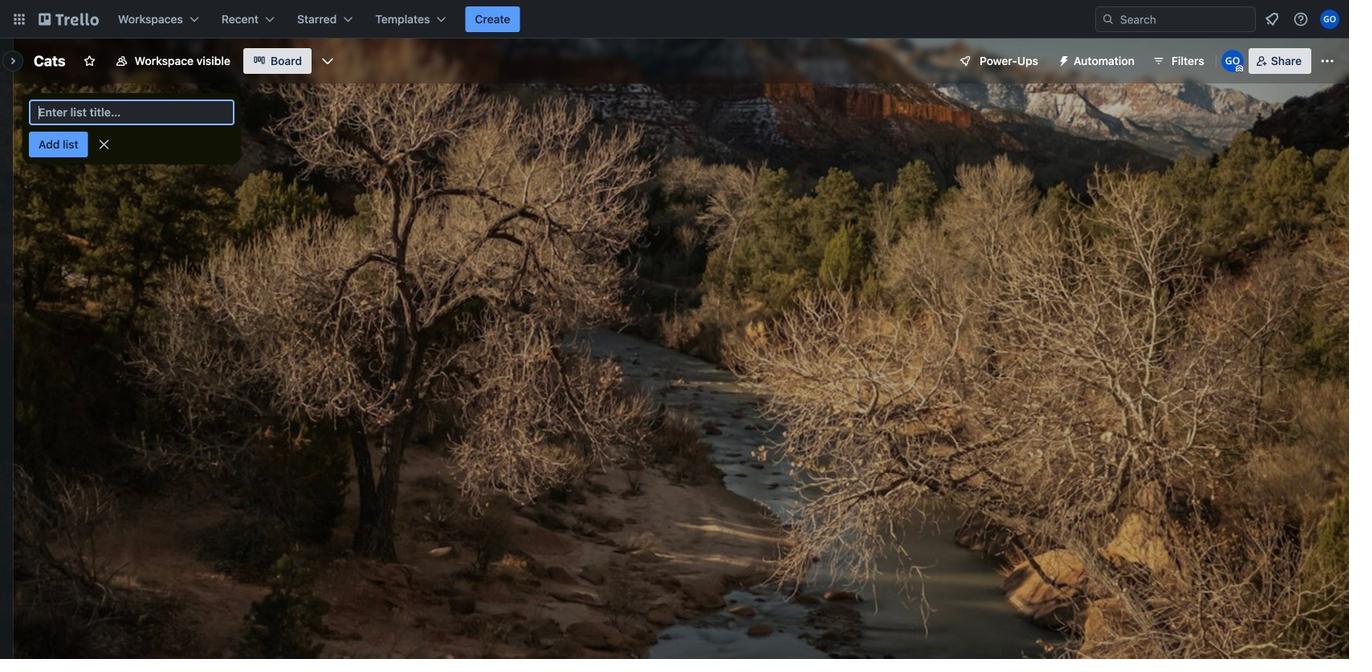 Task type: vqa. For each thing, say whether or not it's contained in the screenshot.
Cancel list editing image
yes



Task type: describe. For each thing, give the bounding box(es) containing it.
open information menu image
[[1294, 11, 1310, 27]]

this member is an admin of this board. image
[[1236, 65, 1244, 72]]

0 notifications image
[[1263, 10, 1282, 29]]

Board name text field
[[26, 48, 74, 74]]

Enter list title… text field
[[29, 100, 235, 125]]

search image
[[1102, 13, 1115, 26]]



Task type: locate. For each thing, give the bounding box(es) containing it.
customize views image
[[320, 53, 336, 69]]

gary orlando (garyorlando) image
[[1321, 10, 1340, 29], [1222, 50, 1245, 72]]

cancel list editing image
[[96, 137, 112, 153]]

1 vertical spatial gary orlando (garyorlando) image
[[1222, 50, 1245, 72]]

0 horizontal spatial gary orlando (garyorlando) image
[[1222, 50, 1245, 72]]

star or unstar board image
[[83, 55, 96, 67]]

Search field
[[1115, 7, 1256, 31]]

gary orlando (garyorlando) image down search field at the right top of the page
[[1222, 50, 1245, 72]]

back to home image
[[39, 6, 99, 32]]

gary orlando (garyorlando) image right open information menu image
[[1321, 10, 1340, 29]]

sm image
[[1052, 48, 1074, 71]]

1 horizontal spatial gary orlando (garyorlando) image
[[1321, 10, 1340, 29]]

show menu image
[[1320, 53, 1336, 69]]

0 vertical spatial gary orlando (garyorlando) image
[[1321, 10, 1340, 29]]

gary orlando (garyorlando) image inside primary element
[[1321, 10, 1340, 29]]

primary element
[[0, 0, 1350, 39]]



